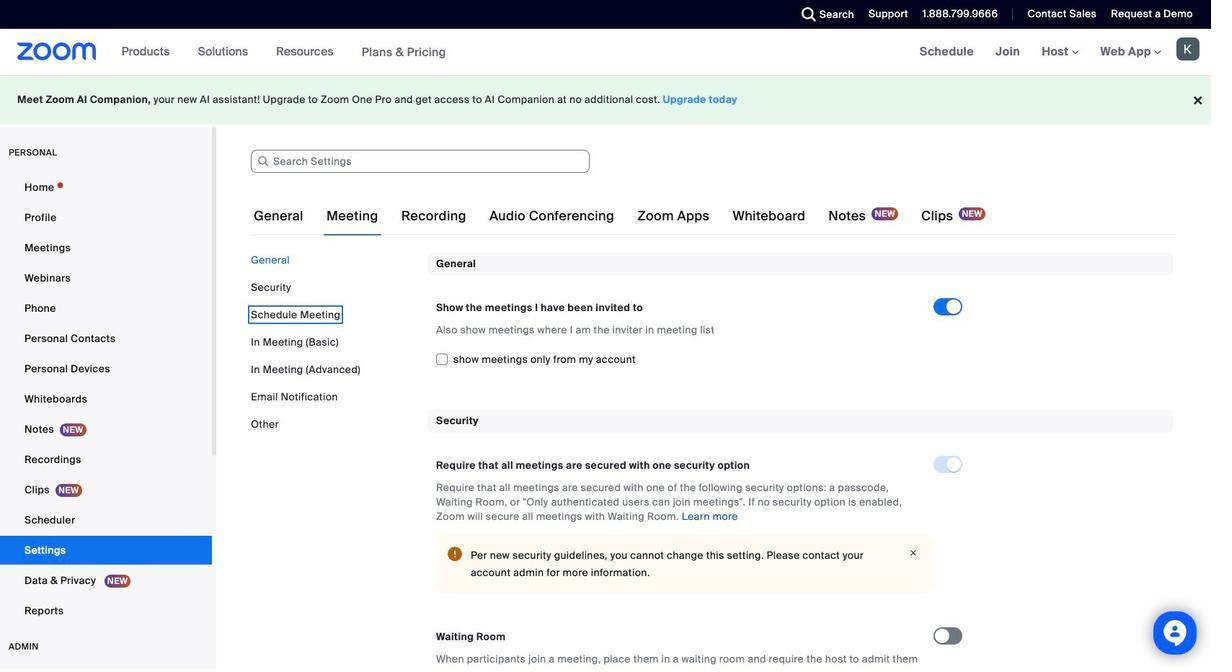 Task type: vqa. For each thing, say whether or not it's contained in the screenshot.
Timer image
no



Task type: locate. For each thing, give the bounding box(es) containing it.
footer
[[0, 75, 1211, 125]]

security element
[[428, 411, 1173, 670]]

meetings navigation
[[909, 29, 1211, 76]]

alert
[[436, 536, 934, 593]]

personal menu menu
[[0, 173, 212, 627]]

menu bar
[[251, 253, 417, 432]]

general element
[[428, 253, 1173, 387]]

product information navigation
[[111, 29, 457, 76]]

banner
[[0, 29, 1211, 76]]



Task type: describe. For each thing, give the bounding box(es) containing it.
profile picture image
[[1177, 37, 1200, 61]]

Search Settings text field
[[251, 150, 590, 173]]

warning image
[[448, 547, 462, 561]]

tabs of my account settings page tab list
[[251, 196, 988, 236]]

alert inside security element
[[436, 536, 934, 593]]

close image
[[905, 547, 922, 560]]

zoom logo image
[[17, 43, 96, 61]]



